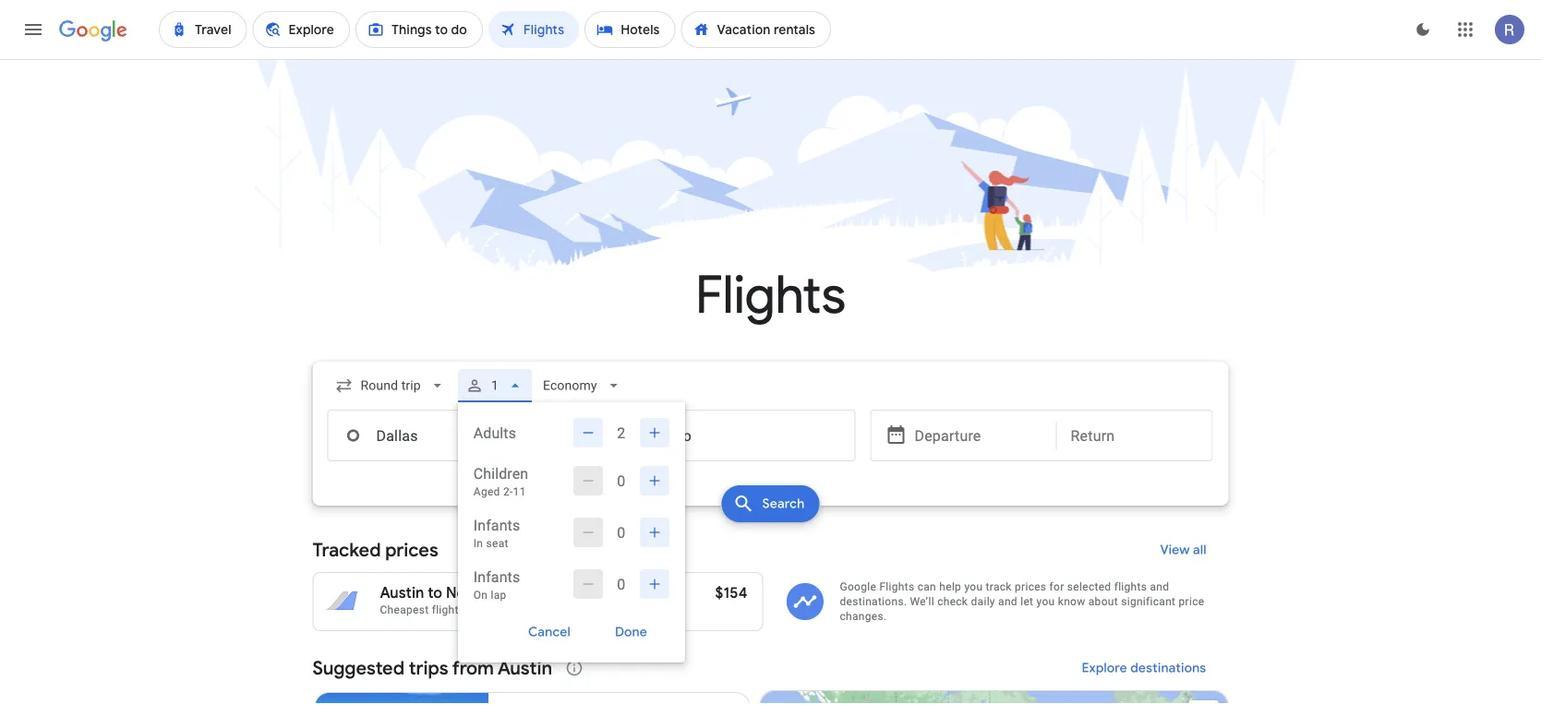 Task type: locate. For each thing, give the bounding box(es) containing it.
None field
[[327, 369, 454, 403], [535, 369, 630, 403], [327, 369, 454, 403], [535, 369, 630, 403]]

0 vertical spatial infants
[[473, 517, 520, 534]]

round trip
[[469, 604, 523, 617]]

1 vertical spatial infants
[[473, 568, 520, 586]]

infants for infants on lap
[[473, 568, 520, 586]]

children aged 2-11
[[473, 465, 528, 499]]

view all
[[1160, 542, 1206, 559]]

and up significant
[[1150, 581, 1169, 594]]

0 horizontal spatial and
[[998, 596, 1017, 608]]

prices up to on the bottom left of the page
[[385, 538, 438, 562]]

0 for infants in seat
[[617, 524, 625, 542]]

austin down cancel
[[498, 656, 552, 680]]

destinations
[[1131, 660, 1206, 677]]

and down track
[[998, 596, 1017, 608]]

austin inside region
[[498, 656, 552, 680]]

infants
[[473, 517, 520, 534], [473, 568, 520, 586]]

explore destinations
[[1082, 660, 1206, 677]]

0 horizontal spatial prices
[[385, 538, 438, 562]]

2 infants from the top
[[473, 568, 520, 586]]

infants up seat
[[473, 517, 520, 534]]

1 horizontal spatial austin
[[498, 656, 552, 680]]

0 vertical spatial 0
[[617, 472, 625, 490]]

1 0 from the top
[[617, 472, 625, 490]]

aged
[[473, 486, 500, 499]]

1 horizontal spatial you
[[1036, 596, 1055, 608]]

0 horizontal spatial you
[[964, 581, 983, 594]]

prices up let at the bottom
[[1015, 581, 1046, 594]]

0 vertical spatial you
[[964, 581, 983, 594]]

google flights can help you track prices for selected flights and destinations. we'll check daily and let you know about significant price changes.
[[840, 581, 1204, 623]]

1 vertical spatial flights
[[879, 581, 915, 594]]

2 0 from the top
[[617, 524, 625, 542]]

you up daily
[[964, 581, 983, 594]]

2 vertical spatial 0
[[617, 576, 625, 593]]

3 0 from the top
[[617, 576, 625, 593]]

0 vertical spatial prices
[[385, 538, 438, 562]]

0 vertical spatial austin
[[380, 584, 424, 603]]

we'll
[[910, 596, 934, 608]]

tracked prices
[[313, 538, 438, 562]]

1 horizontal spatial prices
[[1015, 581, 1046, 594]]

newark
[[533, 584, 586, 603]]

change appearance image
[[1401, 7, 1445, 52]]

seat
[[486, 537, 509, 550]]

0 vertical spatial and
[[1150, 581, 1169, 594]]

you
[[964, 581, 983, 594], [1036, 596, 1055, 608]]

cheapest
[[380, 604, 429, 617]]

significant
[[1121, 596, 1176, 608]]

0 horizontal spatial austin
[[380, 584, 424, 603]]

prices
[[385, 538, 438, 562], [1015, 581, 1046, 594]]

can
[[918, 581, 936, 594]]

1 horizontal spatial flights
[[879, 581, 915, 594]]

check
[[937, 596, 968, 608]]

Departure text field
[[915, 411, 1042, 461]]

11
[[513, 486, 526, 499]]

for
[[1049, 581, 1064, 594]]

you down for
[[1036, 596, 1055, 608]]

flights
[[695, 263, 846, 328], [879, 581, 915, 594]]

changes.
[[840, 610, 887, 623]]

austin up cheapest
[[380, 584, 424, 603]]

tracked prices region
[[313, 528, 1228, 632]]

suggested trips from austin
[[313, 656, 552, 680]]

infants in seat
[[473, 517, 520, 550]]

1 vertical spatial 0
[[617, 524, 625, 542]]

and
[[1150, 581, 1169, 594], [998, 596, 1017, 608]]

1 vertical spatial austin
[[498, 656, 552, 680]]

explore
[[1082, 660, 1127, 677]]

0
[[617, 472, 625, 490], [617, 524, 625, 542], [617, 576, 625, 593]]

let
[[1020, 596, 1033, 608]]

austin
[[380, 584, 424, 603], [498, 656, 552, 680]]

done button
[[593, 618, 669, 647]]

154 US dollars text field
[[715, 584, 747, 603]]

main menu image
[[22, 18, 44, 41]]

google
[[840, 581, 876, 594]]

infants up lap
[[473, 568, 520, 586]]

flight
[[432, 604, 459, 617]]

1 infants from the top
[[473, 517, 520, 534]]

0 horizontal spatial flights
[[695, 263, 846, 328]]

1 vertical spatial prices
[[1015, 581, 1046, 594]]

austin to new york or newark
[[380, 584, 586, 603]]

to
[[428, 584, 442, 603]]

None text field
[[595, 410, 855, 462]]

know
[[1058, 596, 1085, 608]]



Task type: vqa. For each thing, say whether or not it's contained in the screenshot.
Suggested trips from San Francisco Region
no



Task type: describe. For each thing, give the bounding box(es) containing it.
children
[[473, 465, 528, 482]]

lap
[[491, 589, 507, 602]]

infants for infants in seat
[[473, 517, 520, 534]]

help
[[939, 581, 961, 594]]

daily
[[971, 596, 995, 608]]

all
[[1193, 542, 1206, 559]]

cancel button
[[506, 618, 593, 647]]

1 vertical spatial and
[[998, 596, 1017, 608]]

0 vertical spatial flights
[[695, 263, 846, 328]]

2
[[617, 424, 625, 442]]

search
[[762, 496, 805, 512]]

new
[[446, 584, 477, 603]]

done
[[615, 624, 647, 641]]

track
[[986, 581, 1012, 594]]

0 for infants on lap
[[617, 576, 625, 593]]

from
[[452, 656, 494, 680]]

cheapest flight
[[380, 604, 459, 617]]

1
[[491, 378, 498, 393]]

1 vertical spatial you
[[1036, 596, 1055, 608]]

suggested
[[313, 656, 404, 680]]

trips
[[409, 656, 448, 680]]

0 for children aged 2-11
[[617, 472, 625, 490]]

round
[[469, 604, 502, 617]]

infants on lap
[[473, 568, 520, 602]]

1 horizontal spatial and
[[1150, 581, 1169, 594]]

in
[[473, 537, 483, 550]]

2-
[[503, 486, 513, 499]]

flights
[[1114, 581, 1147, 594]]

selected
[[1067, 581, 1111, 594]]

number of passengers dialog
[[458, 403, 685, 663]]

suggested trips from austin region
[[313, 646, 1228, 704]]

1 button
[[458, 364, 532, 408]]

or
[[514, 584, 529, 603]]

$154
[[715, 584, 747, 603]]

about
[[1088, 596, 1118, 608]]

austin inside tracked prices region
[[380, 584, 424, 603]]

york
[[480, 584, 511, 603]]

view
[[1160, 542, 1190, 559]]

adults
[[473, 424, 516, 442]]

trip
[[505, 604, 523, 617]]

tracked
[[313, 538, 381, 562]]

explore destinations button
[[1060, 646, 1228, 691]]

price
[[1179, 596, 1204, 608]]

cancel
[[528, 624, 570, 641]]

search button
[[722, 486, 819, 523]]

prices inside google flights can help you track prices for selected flights and destinations. we'll check daily and let you know about significant price changes.
[[1015, 581, 1046, 594]]

flights inside google flights can help you track prices for selected flights and destinations. we'll check daily and let you know about significant price changes.
[[879, 581, 915, 594]]

Return text field
[[1071, 411, 1198, 461]]

swap origin and destination. image
[[580, 425, 602, 447]]

Flight search field
[[298, 362, 1243, 663]]

destinations.
[[840, 596, 907, 608]]

on
[[473, 589, 488, 602]]



